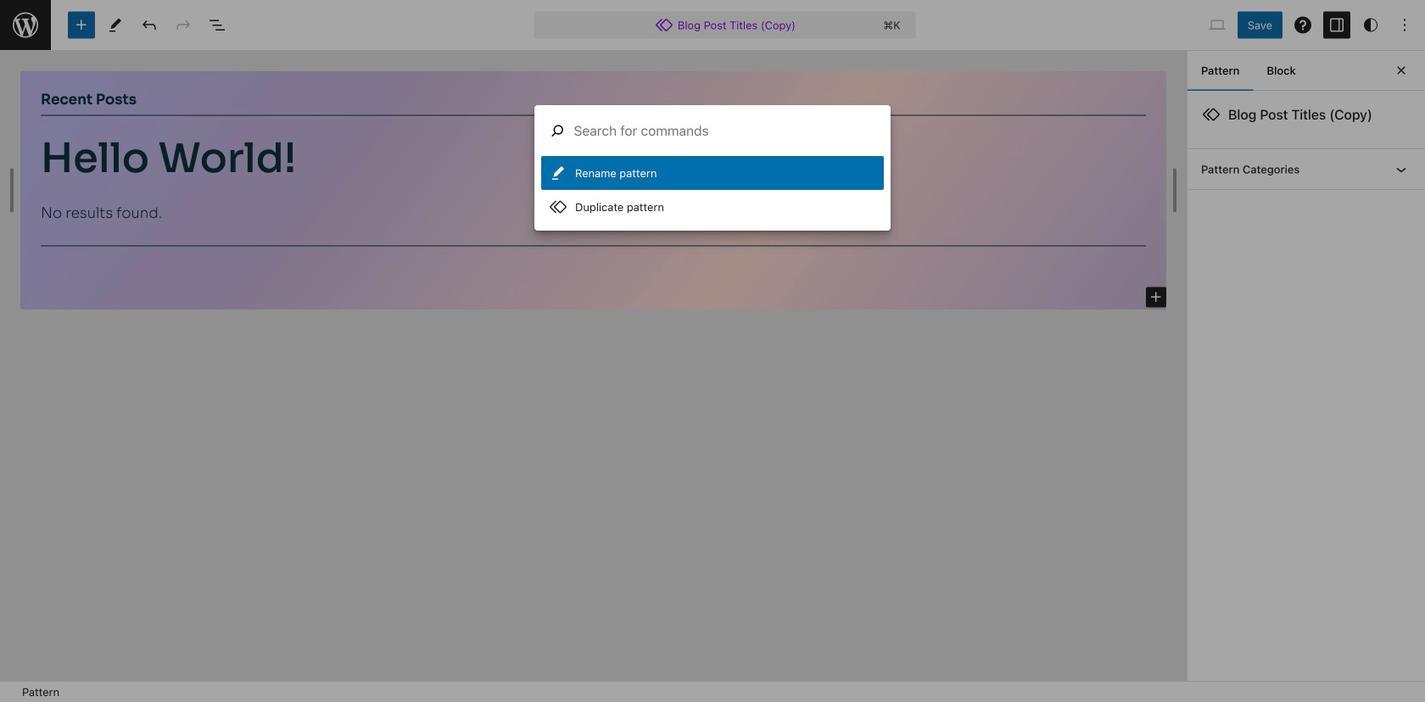 Task type: locate. For each thing, give the bounding box(es) containing it.
group
[[534, 156, 891, 231]]

settings image
[[1327, 15, 1347, 35]]

tab panel
[[1188, 90, 1425, 190]]

editor top bar region
[[0, 0, 1425, 51]]

tab list
[[1188, 50, 1309, 91]]

close settings image
[[1391, 60, 1411, 81]]



Task type: describe. For each thing, give the bounding box(es) containing it.
Search for commands text field
[[567, 105, 891, 156]]

redo image
[[173, 15, 193, 35]]

undo image
[[139, 15, 159, 35]]



Task type: vqa. For each thing, say whether or not it's contained in the screenshot.
Actions icon
no



